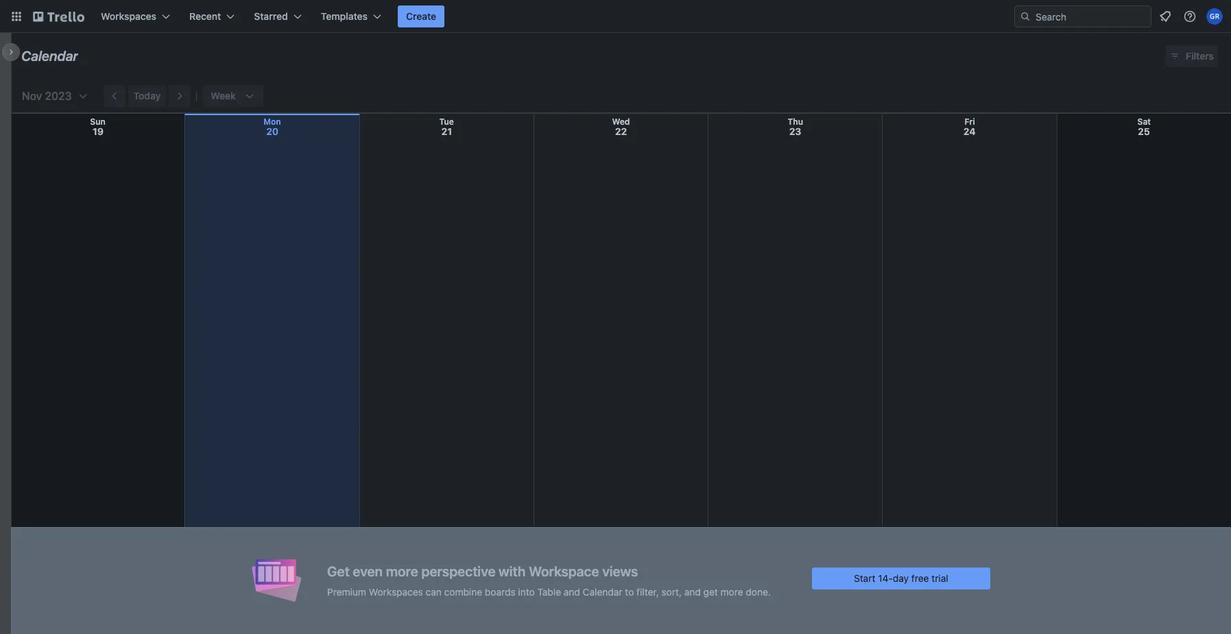 Task type: vqa. For each thing, say whether or not it's contained in the screenshot.
Mon
yes



Task type: locate. For each thing, give the bounding box(es) containing it.
Search field
[[1031, 6, 1151, 27]]

starred
[[254, 10, 288, 22]]

and
[[564, 586, 580, 598], [685, 586, 701, 598]]

week
[[211, 90, 236, 102]]

table
[[538, 586, 561, 598]]

sort,
[[662, 586, 682, 598]]

nov 2023
[[22, 90, 72, 102]]

get
[[704, 586, 718, 598]]

1 vertical spatial calendar
[[583, 586, 623, 598]]

boards
[[485, 586, 516, 598]]

24
[[964, 126, 976, 137]]

more right the get
[[721, 586, 744, 598]]

nov
[[22, 90, 42, 102]]

starred button
[[246, 5, 310, 27]]

templates
[[321, 10, 368, 22]]

20
[[266, 126, 279, 137]]

and left the get
[[685, 586, 701, 598]]

more right even
[[386, 564, 418, 580]]

1 horizontal spatial calendar
[[583, 586, 623, 598]]

to
[[625, 586, 634, 598]]

done.
[[746, 586, 771, 598]]

even
[[353, 564, 383, 580]]

21
[[442, 126, 452, 137]]

workspaces inside 'get even more perspective with workspace views premium workspaces can combine boards into table and calendar to filter, sort, and get more done.'
[[369, 586, 423, 598]]

with
[[499, 564, 526, 580]]

0 notifications image
[[1158, 8, 1174, 25]]

and down workspace
[[564, 586, 580, 598]]

back to home image
[[33, 5, 84, 27]]

mon
[[264, 117, 281, 127]]

workspace
[[529, 564, 599, 580]]

0 horizontal spatial calendar
[[21, 48, 78, 64]]

22
[[615, 126, 627, 137]]

1 and from the left
[[564, 586, 580, 598]]

into
[[518, 586, 535, 598]]

2023
[[45, 90, 72, 102]]

workspaces button
[[93, 5, 178, 27]]

tue
[[439, 117, 454, 127]]

1 horizontal spatial and
[[685, 586, 701, 598]]

1 vertical spatial more
[[721, 586, 744, 598]]

filters button
[[1166, 45, 1219, 67]]

calendar
[[21, 48, 78, 64], [583, 586, 623, 598]]

premium
[[327, 586, 366, 598]]

1 vertical spatial workspaces
[[369, 586, 423, 598]]

more
[[386, 564, 418, 580], [721, 586, 744, 598]]

calendar up nov 2023 button
[[21, 48, 78, 64]]

1 horizontal spatial workspaces
[[369, 586, 423, 598]]

0 vertical spatial more
[[386, 564, 418, 580]]

create button
[[398, 5, 445, 27]]

start 14-day free trial link
[[812, 568, 991, 590]]

today
[[134, 90, 161, 102]]

workspaces
[[101, 10, 156, 22], [369, 586, 423, 598]]

19
[[93, 126, 104, 137]]

sun
[[90, 117, 106, 127]]

0 vertical spatial workspaces
[[101, 10, 156, 22]]

0 horizontal spatial workspaces
[[101, 10, 156, 22]]

calendar inside 'get even more perspective with workspace views premium workspaces can combine boards into table and calendar to filter, sort, and get more done.'
[[583, 586, 623, 598]]

can
[[426, 586, 442, 598]]

0 horizontal spatial and
[[564, 586, 580, 598]]

calendar left to
[[583, 586, 623, 598]]

wed
[[612, 117, 630, 127]]

combine
[[444, 586, 483, 598]]

filters
[[1187, 50, 1215, 62]]

week button
[[203, 85, 263, 107]]



Task type: describe. For each thing, give the bounding box(es) containing it.
start
[[854, 573, 876, 584]]

create
[[406, 10, 437, 22]]

perspective
[[422, 564, 496, 580]]

filter,
[[637, 586, 659, 598]]

1 horizontal spatial more
[[721, 586, 744, 598]]

recent
[[189, 10, 221, 22]]

workspaces inside dropdown button
[[101, 10, 156, 22]]

recent button
[[181, 5, 243, 27]]

views
[[603, 564, 638, 580]]

day
[[893, 573, 909, 584]]

search image
[[1020, 11, 1031, 22]]

25
[[1139, 126, 1151, 137]]

sat
[[1138, 117, 1152, 127]]

get even more perspective with workspace views premium workspaces can combine boards into table and calendar to filter, sort, and get more done.
[[327, 564, 771, 598]]

free
[[912, 573, 930, 584]]

switch to… image
[[10, 10, 23, 23]]

2 and from the left
[[685, 586, 701, 598]]

start 14-day free trial
[[854, 573, 949, 584]]

templates button
[[313, 5, 390, 27]]

nov 2023 button
[[16, 85, 88, 107]]

open information menu image
[[1184, 10, 1197, 23]]

14-
[[879, 573, 893, 584]]

0 horizontal spatial more
[[386, 564, 418, 580]]

get
[[327, 564, 350, 580]]

greg robinson (gregrobinson96) image
[[1207, 8, 1224, 25]]

today button
[[128, 85, 166, 107]]

trial
[[932, 573, 949, 584]]

thu
[[788, 117, 804, 127]]

23
[[790, 126, 802, 137]]

0 vertical spatial calendar
[[21, 48, 78, 64]]

primary element
[[0, 0, 1232, 33]]

Calendar text field
[[21, 43, 78, 69]]

fri
[[965, 117, 976, 127]]



